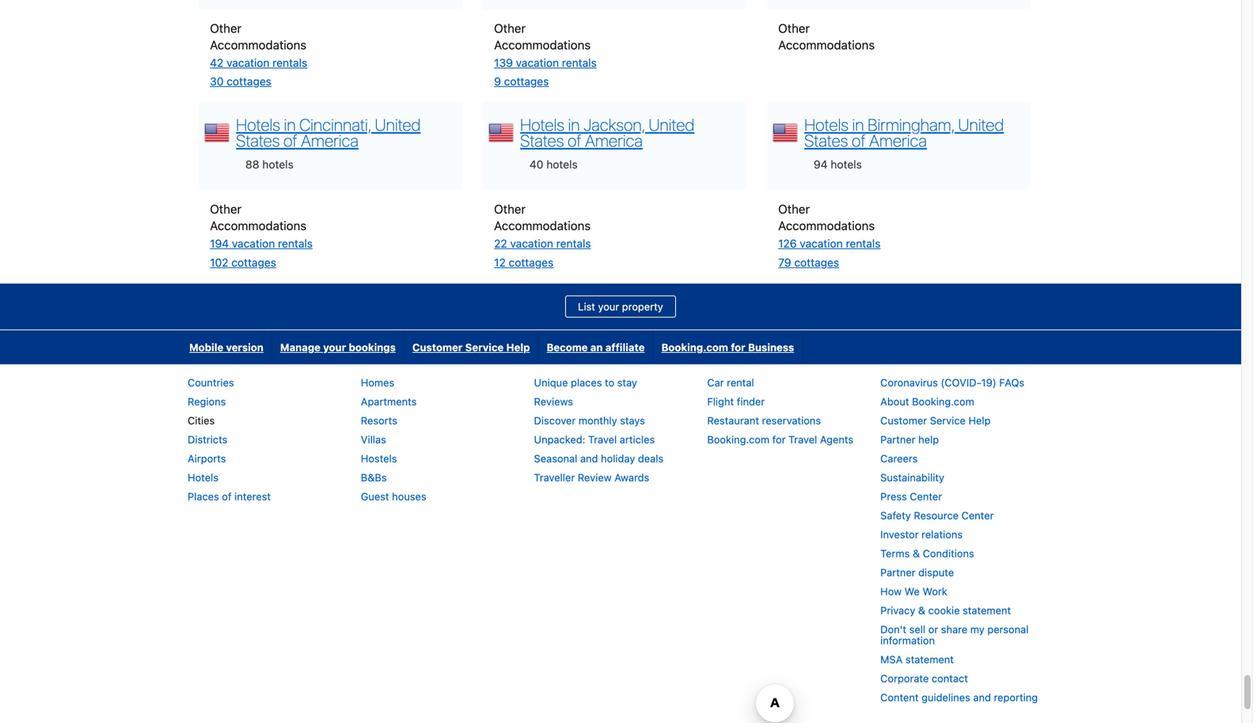 Task type: locate. For each thing, give the bounding box(es) containing it.
1 horizontal spatial your
[[598, 301, 619, 313]]

and up traveller review awards link
[[580, 453, 598, 465]]

united inside hotels in birmingham, united states of america 94 hotels
[[959, 115, 1004, 135]]

hotels right the 94
[[831, 158, 862, 171]]

navigation
[[181, 331, 803, 365]]

center
[[910, 491, 942, 503], [962, 510, 994, 522]]

rentals inside other accommodations 139 vacation rentals 9 cottages
[[562, 56, 597, 69]]

2 horizontal spatial in
[[853, 115, 864, 135]]

1 horizontal spatial center
[[962, 510, 994, 522]]

hotels inside countries regions cities districts airports hotels places of interest
[[188, 472, 219, 484]]

property
[[622, 301, 663, 313]]

customer inside coronavirus (covid-19) faqs about booking.com customer service help partner help careers sustainability press center safety resource center investor relations terms & conditions partner dispute how we work privacy & cookie statement don't sell or share my personal information msa statement corporate contact content guidelines and reporting
[[881, 415, 927, 427]]

other inside other accommodations 42 vacation rentals 30 cottages
[[210, 21, 242, 35]]

rentals for hotels in jackson, united states of america
[[556, 237, 591, 250]]

hotels inside hotels in jackson, united states of america 40 hotels
[[547, 158, 578, 171]]

1 in from the left
[[284, 115, 296, 135]]

2 horizontal spatial hotels
[[831, 158, 862, 171]]

other inside other accommodations
[[779, 21, 810, 35]]

1 horizontal spatial service
[[930, 415, 966, 427]]

hotels inside hotels in jackson, united states of america 40 hotels
[[520, 115, 565, 135]]

careers
[[881, 453, 918, 465]]

0 horizontal spatial and
[[580, 453, 598, 465]]

booking.com inside car rental flight finder restaurant reservations booking.com for travel agents
[[707, 434, 770, 446]]

vacation inside other accommodations 126 vacation rentals 79 cottages
[[800, 237, 843, 250]]

customer up partner help link
[[881, 415, 927, 427]]

america inside hotels in jackson, united states of america 40 hotels
[[585, 131, 643, 150]]

reviews link
[[534, 396, 573, 408]]

accommodations for other accommodations 126 vacation rentals 79 cottages
[[779, 219, 875, 233]]

vacation up 12 cottages link
[[510, 237, 553, 250]]

1 vertical spatial service
[[930, 415, 966, 427]]

for inside car rental flight finder restaurant reservations booking.com for travel agents
[[773, 434, 786, 446]]

privacy & cookie statement link
[[881, 605, 1011, 617]]

of left cincinnati,
[[284, 131, 297, 150]]

articles
[[620, 434, 655, 446]]

2 horizontal spatial states
[[805, 131, 848, 150]]

coronavirus (covid-19) faqs link
[[881, 377, 1025, 389]]

unique places to stay link
[[534, 377, 637, 389]]

states up 40
[[520, 131, 564, 150]]

apartments link
[[361, 396, 417, 408]]

statement up my
[[963, 605, 1011, 617]]

2 partner from the top
[[881, 567, 916, 579]]

other for other accommodations 126 vacation rentals 79 cottages
[[779, 202, 810, 216]]

other
[[210, 21, 242, 35], [494, 21, 526, 35], [779, 21, 810, 35], [210, 202, 242, 216], [494, 202, 526, 216], [779, 202, 810, 216]]

0 vertical spatial customer service help link
[[405, 331, 538, 365]]

and inside unique places to stay reviews discover monthly stays unpacked: travel articles seasonal and holiday deals traveller review awards
[[580, 453, 598, 465]]

america for jackson,
[[585, 131, 643, 150]]

mobile
[[189, 342, 223, 354]]

about
[[881, 396, 910, 408]]

3 united from the left
[[959, 115, 1004, 135]]

1 travel from the left
[[588, 434, 617, 446]]

hotels inside hotels in birmingham, united states of america 94 hotels
[[805, 115, 849, 135]]

1 hotels from the left
[[262, 158, 294, 171]]

accommodations inside other accommodations 194 vacation rentals 102 cottages
[[210, 219, 307, 233]]

msa statement link
[[881, 654, 954, 666]]

2 hotels from the left
[[547, 158, 578, 171]]

for
[[731, 342, 746, 354], [773, 434, 786, 446]]

0 horizontal spatial in
[[284, 115, 296, 135]]

of left birmingham,
[[852, 131, 866, 150]]

rentals inside other accommodations 126 vacation rentals 79 cottages
[[846, 237, 881, 250]]

rentals right 194
[[278, 237, 313, 250]]

1 states from the left
[[236, 131, 280, 150]]

vacation up 30 cottages link
[[227, 56, 270, 69]]

united inside hotels in cincinnati, united states of america 88 hotels
[[375, 115, 421, 135]]

other inside other accommodations 194 vacation rentals 102 cottages
[[210, 202, 242, 216]]

your for manage
[[323, 342, 346, 354]]

hotels up places
[[188, 472, 219, 484]]

reporting
[[994, 692, 1038, 704]]

your right list
[[598, 301, 619, 313]]

united right cincinnati,
[[375, 115, 421, 135]]

investor
[[881, 529, 919, 541]]

content
[[881, 692, 919, 704]]

list your property link
[[566, 296, 676, 318]]

review
[[578, 472, 612, 484]]

navigation containing mobile version
[[181, 331, 803, 365]]

0 horizontal spatial states
[[236, 131, 280, 150]]

hotels up 40
[[520, 115, 565, 135]]

for left business
[[731, 342, 746, 354]]

of right places
[[222, 491, 232, 503]]

united right jackson,
[[649, 115, 695, 135]]

1 horizontal spatial for
[[773, 434, 786, 446]]

districts
[[188, 434, 228, 446]]

rentals right "126"
[[846, 237, 881, 250]]

relations
[[922, 529, 963, 541]]

help
[[506, 342, 530, 354], [969, 415, 991, 427]]

1 horizontal spatial united
[[649, 115, 695, 135]]

1 vertical spatial for
[[773, 434, 786, 446]]

accommodations for other accommodations
[[779, 38, 875, 52]]

statement
[[963, 605, 1011, 617], [906, 654, 954, 666]]

states inside hotels in jackson, united states of america 40 hotels
[[520, 131, 564, 150]]

hotels in birmingham, united states of america link
[[805, 115, 1004, 150]]

0 horizontal spatial service
[[465, 342, 504, 354]]

0 horizontal spatial for
[[731, 342, 746, 354]]

2 in from the left
[[568, 115, 580, 135]]

cottages inside the other accommodations 22 vacation rentals 12 cottages
[[509, 256, 554, 269]]

hotels link
[[188, 472, 219, 484]]

1 united from the left
[[375, 115, 421, 135]]

hotels up 88
[[236, 115, 280, 135]]

america inside hotels in cincinnati, united states of america 88 hotels
[[301, 131, 359, 150]]

in for cincinnati,
[[284, 115, 296, 135]]

cottages inside other accommodations 42 vacation rentals 30 cottages
[[227, 75, 272, 88]]

0 vertical spatial customer
[[413, 342, 463, 354]]

in inside hotels in birmingham, united states of america 94 hotels
[[853, 115, 864, 135]]

cottages down 126 vacation rentals link
[[795, 256, 839, 269]]

partner down 'terms'
[[881, 567, 916, 579]]

accommodations for other accommodations 42 vacation rentals 30 cottages
[[210, 38, 307, 52]]

1 horizontal spatial customer
[[881, 415, 927, 427]]

0 horizontal spatial united
[[375, 115, 421, 135]]

hotels for cincinnati,
[[262, 158, 294, 171]]

1 vertical spatial customer service help link
[[881, 415, 991, 427]]

of inside hotels in cincinnati, united states of america 88 hotels
[[284, 131, 297, 150]]

vacation inside the other accommodations 22 vacation rentals 12 cottages
[[510, 237, 553, 250]]

service inside coronavirus (covid-19) faqs about booking.com customer service help partner help careers sustainability press center safety resource center investor relations terms & conditions partner dispute how we work privacy & cookie statement don't sell or share my personal information msa statement corporate contact content guidelines and reporting
[[930, 415, 966, 427]]

1 horizontal spatial in
[[568, 115, 580, 135]]

hotels inside hotels in cincinnati, united states of america 88 hotels
[[236, 115, 280, 135]]

how
[[881, 586, 902, 598]]

0 horizontal spatial travel
[[588, 434, 617, 446]]

1 vertical spatial booking.com
[[912, 396, 975, 408]]

hotels right 40
[[547, 158, 578, 171]]

awards
[[615, 472, 650, 484]]

0 vertical spatial your
[[598, 301, 619, 313]]

states up the 94
[[805, 131, 848, 150]]

1 america from the left
[[301, 131, 359, 150]]

regions
[[188, 396, 226, 408]]

and left reporting
[[974, 692, 991, 704]]

travel
[[588, 434, 617, 446], [789, 434, 817, 446]]

3 hotels from the left
[[831, 158, 862, 171]]

vacation inside other accommodations 194 vacation rentals 102 cottages
[[232, 237, 275, 250]]

unpacked: travel articles link
[[534, 434, 655, 446]]

cottages down 194 vacation rentals 'link'
[[231, 256, 276, 269]]

list
[[578, 301, 595, 313]]

1 horizontal spatial and
[[974, 692, 991, 704]]

customer service help link
[[405, 331, 538, 365], [881, 415, 991, 427]]

travel down reservations in the right of the page
[[789, 434, 817, 446]]

vacation
[[227, 56, 270, 69], [516, 56, 559, 69], [232, 237, 275, 250], [510, 237, 553, 250], [800, 237, 843, 250]]

1 vertical spatial center
[[962, 510, 994, 522]]

(covid-
[[941, 377, 982, 389]]

19)
[[982, 377, 997, 389]]

other accommodations 194 vacation rentals 102 cottages
[[210, 202, 313, 269]]

hotels for hotels in cincinnati, united states of america
[[236, 115, 280, 135]]

we
[[905, 586, 920, 598]]

united inside hotels in jackson, united states of america 40 hotels
[[649, 115, 695, 135]]

in inside hotels in jackson, united states of america 40 hotels
[[568, 115, 580, 135]]

other for other accommodations 194 vacation rentals 102 cottages
[[210, 202, 242, 216]]

states up 88
[[236, 131, 280, 150]]

your right the manage
[[323, 342, 346, 354]]

customer service help link for become an affiliate
[[405, 331, 538, 365]]

rentals up jackson,
[[562, 56, 597, 69]]

cottages down the 42 vacation rentals link
[[227, 75, 272, 88]]

1 horizontal spatial travel
[[789, 434, 817, 446]]

travel up seasonal and holiday deals link
[[588, 434, 617, 446]]

booking.com for business
[[662, 342, 794, 354]]

1 vertical spatial &
[[919, 605, 926, 617]]

accommodations for other accommodations 22 vacation rentals 12 cottages
[[494, 219, 591, 233]]

help down 19)
[[969, 415, 991, 427]]

restaurant reservations link
[[707, 415, 821, 427]]

partner up careers "link"
[[881, 434, 916, 446]]

1 horizontal spatial states
[[520, 131, 564, 150]]

in
[[284, 115, 296, 135], [568, 115, 580, 135], [853, 115, 864, 135]]

9 cottages link
[[494, 75, 549, 88]]

0 vertical spatial and
[[580, 453, 598, 465]]

rentals up list
[[556, 237, 591, 250]]

cottages down 22 vacation rentals link
[[509, 256, 554, 269]]

1 horizontal spatial america
[[585, 131, 643, 150]]

other for other accommodations 139 vacation rentals 9 cottages
[[494, 21, 526, 35]]

help inside coronavirus (covid-19) faqs about booking.com customer service help partner help careers sustainability press center safety resource center investor relations terms & conditions partner dispute how we work privacy & cookie statement don't sell or share my personal information msa statement corporate contact content guidelines and reporting
[[969, 415, 991, 427]]

safety resource center link
[[881, 510, 994, 522]]

rentals inside other accommodations 194 vacation rentals 102 cottages
[[278, 237, 313, 250]]

1 vertical spatial your
[[323, 342, 346, 354]]

unique
[[534, 377, 568, 389]]

cottages inside other accommodations 126 vacation rentals 79 cottages
[[795, 256, 839, 269]]

discover monthly stays link
[[534, 415, 645, 427]]

in for birmingham,
[[853, 115, 864, 135]]

terms
[[881, 548, 910, 560]]

3 america from the left
[[869, 131, 927, 150]]

discover
[[534, 415, 576, 427]]

other inside other accommodations 139 vacation rentals 9 cottages
[[494, 21, 526, 35]]

to
[[605, 377, 615, 389]]

rentals for hotels in cincinnati, united states of america
[[278, 237, 313, 250]]

22
[[494, 237, 507, 250]]

0 vertical spatial center
[[910, 491, 942, 503]]

center up resource
[[910, 491, 942, 503]]

0 vertical spatial service
[[465, 342, 504, 354]]

in left cincinnati,
[[284, 115, 296, 135]]

0 horizontal spatial help
[[506, 342, 530, 354]]

customer inside navigation
[[413, 342, 463, 354]]

0 horizontal spatial customer
[[413, 342, 463, 354]]

2 horizontal spatial united
[[959, 115, 1004, 135]]

3 states from the left
[[805, 131, 848, 150]]

1 horizontal spatial help
[[969, 415, 991, 427]]

0 horizontal spatial your
[[323, 342, 346, 354]]

2 united from the left
[[649, 115, 695, 135]]

rentals for hotels in birmingham, united states of america
[[846, 237, 881, 250]]

0 horizontal spatial america
[[301, 131, 359, 150]]

2 vertical spatial booking.com
[[707, 434, 770, 446]]

& up sell at the right bottom of page
[[919, 605, 926, 617]]

homes apartments resorts villas hostels b&bs guest houses
[[361, 377, 427, 503]]

0 horizontal spatial hotels
[[262, 158, 294, 171]]

other for other accommodations 22 vacation rentals 12 cottages
[[494, 202, 526, 216]]

vacation up 9 cottages link
[[516, 56, 559, 69]]

3 in from the left
[[853, 115, 864, 135]]

booking.com down coronavirus (covid-19) faqs link
[[912, 396, 975, 408]]

statement up corporate contact link
[[906, 654, 954, 666]]

1 horizontal spatial hotels
[[547, 158, 578, 171]]

countries regions cities districts airports hotels places of interest
[[188, 377, 271, 503]]

126 vacation rentals link
[[779, 237, 881, 250]]

other inside the other accommodations 22 vacation rentals 12 cottages
[[494, 202, 526, 216]]

accommodations inside the other accommodations 22 vacation rentals 12 cottages
[[494, 219, 591, 233]]

accommodations
[[210, 38, 307, 52], [494, 38, 591, 52], [779, 38, 875, 52], [210, 219, 307, 233], [494, 219, 591, 233], [779, 219, 875, 233]]

hotels inside hotels in cincinnati, united states of america 88 hotels
[[262, 158, 294, 171]]

booking.com up car
[[662, 342, 729, 354]]

hotels right 88
[[262, 158, 294, 171]]

accommodations inside other accommodations 42 vacation rentals 30 cottages
[[210, 38, 307, 52]]

content guidelines and reporting link
[[881, 692, 1038, 704]]

cottages inside other accommodations 194 vacation rentals 102 cottages
[[231, 256, 276, 269]]

states inside hotels in cincinnati, united states of america 88 hotels
[[236, 131, 280, 150]]

0 vertical spatial partner
[[881, 434, 916, 446]]

privacy
[[881, 605, 916, 617]]

1 vertical spatial partner
[[881, 567, 916, 579]]

0 horizontal spatial customer service help link
[[405, 331, 538, 365]]

united for hotels in birmingham, united states of america
[[959, 115, 1004, 135]]

mobile version
[[189, 342, 264, 354]]

in left jackson,
[[568, 115, 580, 135]]

2 travel from the left
[[789, 434, 817, 446]]

contact
[[932, 673, 968, 685]]

22 vacation rentals link
[[494, 237, 591, 250]]

rentals right 42
[[273, 56, 307, 69]]

manage
[[280, 342, 321, 354]]

vacation up the "79 cottages" link
[[800, 237, 843, 250]]

accommodations inside other accommodations 139 vacation rentals 9 cottages
[[494, 38, 591, 52]]

other for other accommodations 42 vacation rentals 30 cottages
[[210, 21, 242, 35]]

in left birmingham,
[[853, 115, 864, 135]]

vacation up 102 cottages link
[[232, 237, 275, 250]]

hotels up the 94
[[805, 115, 849, 135]]

102
[[210, 256, 228, 269]]

investor relations link
[[881, 529, 963, 541]]

& up partner dispute 'link'
[[913, 548, 920, 560]]

for down reservations in the right of the page
[[773, 434, 786, 446]]

personal
[[988, 624, 1029, 636]]

states for hotels in birmingham, united states of america
[[805, 131, 848, 150]]

2 america from the left
[[585, 131, 643, 150]]

america for birmingham,
[[869, 131, 927, 150]]

share
[[941, 624, 968, 636]]

united right birmingham,
[[959, 115, 1004, 135]]

42
[[210, 56, 224, 69]]

1 horizontal spatial customer service help link
[[881, 415, 991, 427]]

other accommodations
[[779, 21, 875, 52]]

center up the relations
[[962, 510, 994, 522]]

booking.com down "restaurant"
[[707, 434, 770, 446]]

1 vertical spatial help
[[969, 415, 991, 427]]

1 horizontal spatial statement
[[963, 605, 1011, 617]]

of left jackson,
[[568, 131, 582, 150]]

other accommodations 139 vacation rentals 9 cottages
[[494, 21, 597, 88]]

states inside hotels in birmingham, united states of america 94 hotels
[[805, 131, 848, 150]]

b&bs
[[361, 472, 387, 484]]

vacation for hotels in birmingham, united states of america
[[800, 237, 843, 250]]

and inside coronavirus (covid-19) faqs about booking.com customer service help partner help careers sustainability press center safety resource center investor relations terms & conditions partner dispute how we work privacy & cookie statement don't sell or share my personal information msa statement corporate contact content guidelines and reporting
[[974, 692, 991, 704]]

0 vertical spatial booking.com
[[662, 342, 729, 354]]

other inside other accommodations 126 vacation rentals 79 cottages
[[779, 202, 810, 216]]

hotels for jackson,
[[547, 158, 578, 171]]

in inside hotels in cincinnati, united states of america 88 hotels
[[284, 115, 296, 135]]

accommodations inside other accommodations 126 vacation rentals 79 cottages
[[779, 219, 875, 233]]

hostels link
[[361, 453, 397, 465]]

help left become on the top
[[506, 342, 530, 354]]

0 horizontal spatial statement
[[906, 654, 954, 666]]

rentals inside the other accommodations 22 vacation rentals 12 cottages
[[556, 237, 591, 250]]

1 partner from the top
[[881, 434, 916, 446]]

102 cottages link
[[210, 256, 276, 269]]

deals
[[638, 453, 664, 465]]

travel inside car rental flight finder restaurant reservations booking.com for travel agents
[[789, 434, 817, 446]]

jackson,
[[584, 115, 645, 135]]

list your property
[[578, 301, 663, 313]]

cottages down 139 vacation rentals "link"
[[504, 75, 549, 88]]

mobile version link
[[181, 331, 272, 365]]

hotels inside hotels in birmingham, united states of america 94 hotels
[[831, 158, 862, 171]]

hotels in cincinnati, united states of america 88 hotels
[[236, 115, 421, 171]]

1 vertical spatial customer
[[881, 415, 927, 427]]

travel inside unique places to stay reviews discover monthly stays unpacked: travel articles seasonal and holiday deals traveller review awards
[[588, 434, 617, 446]]

seasonal
[[534, 453, 578, 465]]

villas link
[[361, 434, 386, 446]]

of for cincinnati,
[[284, 131, 297, 150]]

other accommodations 22 vacation rentals 12 cottages
[[494, 202, 591, 269]]

coronavirus (covid-19) faqs about booking.com customer service help partner help careers sustainability press center safety resource center investor relations terms & conditions partner dispute how we work privacy & cookie statement don't sell or share my personal information msa statement corporate contact content guidelines and reporting
[[881, 377, 1038, 704]]

cottages inside other accommodations 139 vacation rentals 9 cottages
[[504, 75, 549, 88]]

customer right "bookings"
[[413, 342, 463, 354]]

of inside hotels in birmingham, united states of america 94 hotels
[[852, 131, 866, 150]]

1 vertical spatial statement
[[906, 654, 954, 666]]

1 vertical spatial and
[[974, 692, 991, 704]]

2 horizontal spatial america
[[869, 131, 927, 150]]

customer service help
[[413, 342, 530, 354]]

america inside hotels in birmingham, united states of america 94 hotels
[[869, 131, 927, 150]]

2 states from the left
[[520, 131, 564, 150]]

of inside hotels in jackson, united states of america 40 hotels
[[568, 131, 582, 150]]

cottages for hotels in birmingham, united states of america
[[795, 256, 839, 269]]



Task type: vqa. For each thing, say whether or not it's contained in the screenshot.


Task type: describe. For each thing, give the bounding box(es) containing it.
faqs
[[1000, 377, 1025, 389]]

help
[[919, 434, 939, 446]]

sustainability
[[881, 472, 945, 484]]

coronavirus
[[881, 377, 938, 389]]

homes link
[[361, 377, 395, 389]]

accommodations for other accommodations 139 vacation rentals 9 cottages
[[494, 38, 591, 52]]

airports link
[[188, 453, 226, 465]]

finder
[[737, 396, 765, 408]]

vacation for hotels in jackson, united states of america
[[510, 237, 553, 250]]

corporate
[[881, 673, 929, 685]]

resorts link
[[361, 415, 397, 427]]

msa
[[881, 654, 903, 666]]

42 vacation rentals link
[[210, 56, 307, 69]]

states for hotels in cincinnati, united states of america
[[236, 131, 280, 150]]

12 cottages link
[[494, 256, 554, 269]]

30
[[210, 75, 224, 88]]

of for birmingham,
[[852, 131, 866, 150]]

resorts
[[361, 415, 397, 427]]

car
[[707, 377, 724, 389]]

become
[[547, 342, 588, 354]]

88
[[245, 158, 259, 171]]

hotels for birmingham,
[[831, 158, 862, 171]]

places of interest link
[[188, 491, 271, 503]]

safety
[[881, 510, 911, 522]]

0 horizontal spatial center
[[910, 491, 942, 503]]

traveller review awards link
[[534, 472, 650, 484]]

in for jackson,
[[568, 115, 580, 135]]

business
[[748, 342, 794, 354]]

0 vertical spatial for
[[731, 342, 746, 354]]

guidelines
[[922, 692, 971, 704]]

your for list
[[598, 301, 619, 313]]

places
[[571, 377, 602, 389]]

hostels
[[361, 453, 397, 465]]

united for hotels in jackson, united states of america
[[649, 115, 695, 135]]

press center link
[[881, 491, 942, 503]]

corporate contact link
[[881, 673, 968, 685]]

united for hotels in cincinnati, united states of america
[[375, 115, 421, 135]]

an
[[591, 342, 603, 354]]

america for cincinnati,
[[301, 131, 359, 150]]

94
[[814, 158, 828, 171]]

12
[[494, 256, 506, 269]]

other for other accommodations
[[779, 21, 810, 35]]

about booking.com link
[[881, 396, 975, 408]]

careers link
[[881, 453, 918, 465]]

districts link
[[188, 434, 228, 446]]

0 vertical spatial &
[[913, 548, 920, 560]]

cincinnati,
[[299, 115, 371, 135]]

cottages for hotels in cincinnati, united states of america
[[231, 256, 276, 269]]

how we work link
[[881, 586, 948, 598]]

126
[[779, 237, 797, 250]]

unique places to stay reviews discover monthly stays unpacked: travel articles seasonal and holiday deals traveller review awards
[[534, 377, 664, 484]]

work
[[923, 586, 948, 598]]

affiliate
[[606, 342, 645, 354]]

customer service help link for partner help
[[881, 415, 991, 427]]

interest
[[235, 491, 271, 503]]

countries
[[188, 377, 234, 389]]

accommodations for other accommodations 194 vacation rentals 102 cottages
[[210, 219, 307, 233]]

manage your bookings
[[280, 342, 396, 354]]

30 cottages link
[[210, 75, 272, 88]]

cities
[[188, 415, 215, 427]]

139 vacation rentals link
[[494, 56, 597, 69]]

countries link
[[188, 377, 234, 389]]

rentals inside other accommodations 42 vacation rentals 30 cottages
[[273, 56, 307, 69]]

flight finder link
[[707, 396, 765, 408]]

service inside navigation
[[465, 342, 504, 354]]

states for hotels in jackson, united states of america
[[520, 131, 564, 150]]

vacation inside other accommodations 42 vacation rentals 30 cottages
[[227, 56, 270, 69]]

my
[[971, 624, 985, 636]]

homes
[[361, 377, 395, 389]]

sell
[[910, 624, 926, 636]]

cities link
[[188, 415, 215, 427]]

monthly
[[579, 415, 617, 427]]

cookie
[[929, 605, 960, 617]]

0 vertical spatial help
[[506, 342, 530, 354]]

stays
[[620, 415, 645, 427]]

booking.com for travel agents link
[[707, 434, 854, 446]]

vacation for hotels in cincinnati, united states of america
[[232, 237, 275, 250]]

agents
[[820, 434, 854, 446]]

139
[[494, 56, 513, 69]]

regions link
[[188, 396, 226, 408]]

airports
[[188, 453, 226, 465]]

manage your bookings link
[[272, 331, 404, 365]]

of for jackson,
[[568, 131, 582, 150]]

0 vertical spatial statement
[[963, 605, 1011, 617]]

194
[[210, 237, 229, 250]]

cottages for hotels in jackson, united states of america
[[509, 256, 554, 269]]

40
[[530, 158, 544, 171]]

partner dispute link
[[881, 567, 954, 579]]

vacation inside other accommodations 139 vacation rentals 9 cottages
[[516, 56, 559, 69]]

hotels in cincinnati, united states of america link
[[236, 115, 421, 150]]

of inside countries regions cities districts airports hotels places of interest
[[222, 491, 232, 503]]

houses
[[392, 491, 427, 503]]

hotels for hotels in birmingham, united states of america
[[805, 115, 849, 135]]

don't
[[881, 624, 907, 636]]

restaurant
[[707, 415, 759, 427]]

villas
[[361, 434, 386, 446]]

holiday
[[601, 453, 635, 465]]

79 cottages link
[[779, 256, 839, 269]]

places
[[188, 491, 219, 503]]

booking.com inside coronavirus (covid-19) faqs about booking.com customer service help partner help careers sustainability press center safety resource center investor relations terms & conditions partner dispute how we work privacy & cookie statement don't sell or share my personal information msa statement corporate contact content guidelines and reporting
[[912, 396, 975, 408]]

car rental link
[[707, 377, 754, 389]]

information
[[881, 635, 935, 647]]

hotels for hotels in jackson, united states of america
[[520, 115, 565, 135]]

birmingham,
[[868, 115, 955, 135]]



